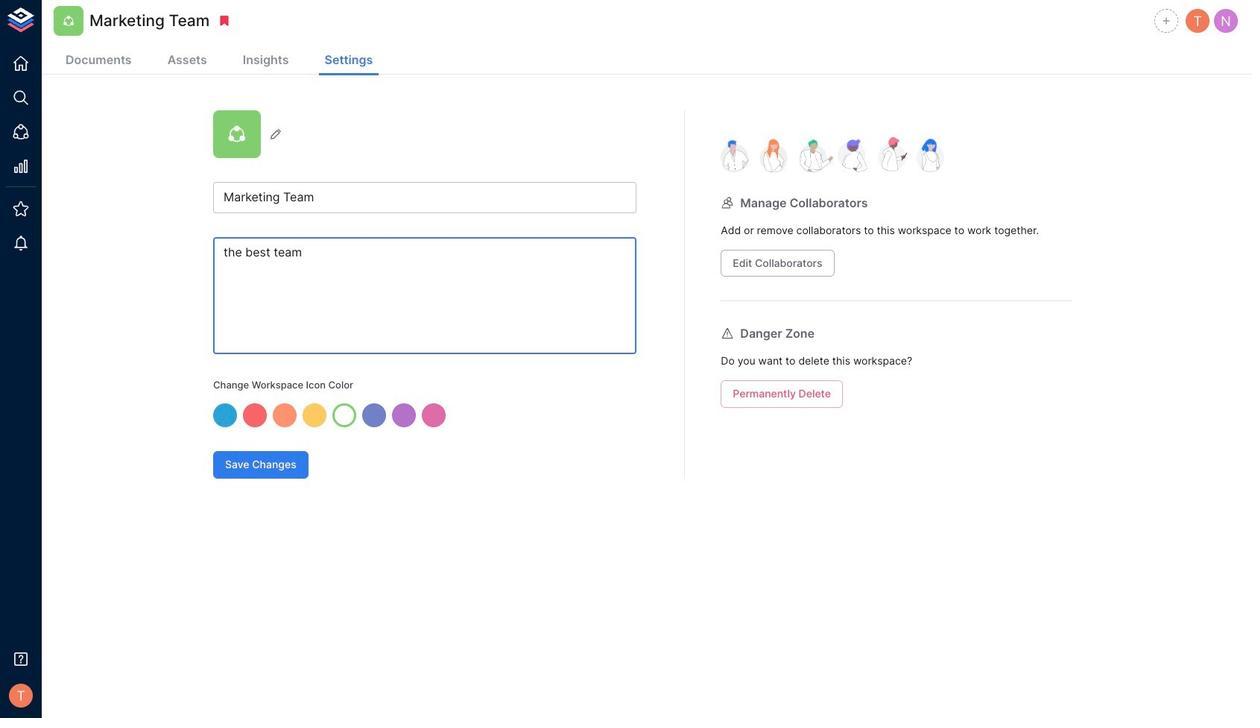 Task type: locate. For each thing, give the bounding box(es) containing it.
Workspace Name text field
[[213, 182, 637, 213]]



Task type: describe. For each thing, give the bounding box(es) containing it.
Workspace notes are visible to all members and guests. text field
[[213, 237, 637, 354]]

remove bookmark image
[[218, 14, 231, 28]]



Task type: vqa. For each thing, say whether or not it's contained in the screenshot.
'REMOVE BOOKMARK' Icon
yes



